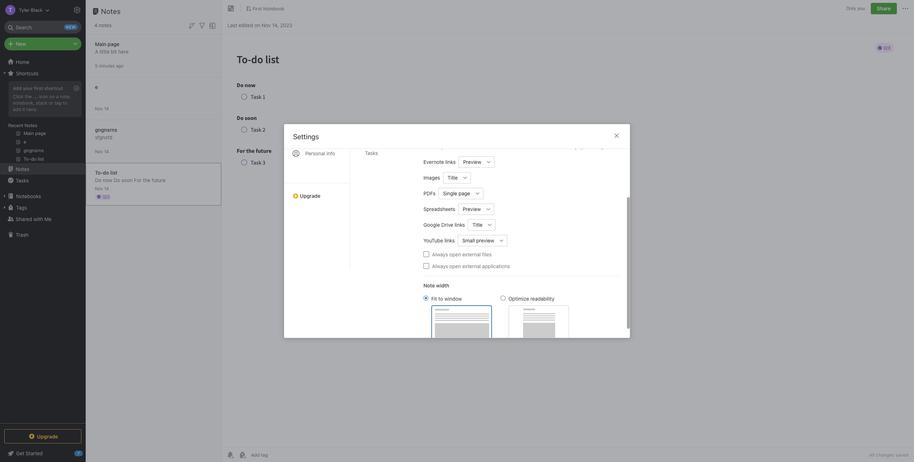 Task type: describe. For each thing, give the bounding box(es) containing it.
list
[[110, 170, 117, 176]]

external for applications
[[463, 263, 481, 269]]

shortcuts button
[[0, 68, 85, 79]]

title button for images
[[443, 172, 460, 183]]

title for images
[[448, 175, 458, 181]]

notebook,
[[13, 100, 35, 106]]

3 nov 14 from the top
[[95, 186, 109, 191]]

5 minutes ago
[[95, 63, 124, 68]]

personal info
[[305, 150, 335, 156]]

Choose default view option for Images field
[[443, 172, 471, 183]]

first notebook button
[[244, 4, 287, 14]]

choose
[[424, 144, 440, 150]]

attachments.
[[520, 144, 548, 150]]

evernote links
[[424, 159, 456, 165]]

1 do from the left
[[95, 177, 102, 183]]

views
[[469, 144, 481, 150]]

new
[[489, 144, 498, 150]]

click
[[13, 94, 23, 99]]

tasks inside button
[[16, 177, 29, 183]]

single page button
[[439, 188, 472, 199]]

shared with me
[[16, 216, 52, 222]]

links right evernote
[[446, 159, 456, 165]]

drive
[[442, 222, 453, 228]]

now
[[103, 177, 112, 183]]

4 notes
[[94, 22, 112, 28]]

nov down the e on the left of the page
[[95, 106, 103, 111]]

links down drive
[[445, 238, 455, 244]]

google drive links
[[424, 222, 465, 228]]

first notebook
[[253, 6, 284, 11]]

youtube
[[424, 238, 443, 244]]

preview for spreadsheets
[[463, 206, 481, 212]]

gngnsrns
[[95, 127, 117, 133]]

pdfs
[[424, 190, 436, 196]]

Choose default view option for Spreadsheets field
[[458, 203, 494, 215]]

what
[[549, 144, 561, 150]]

youtube links
[[424, 238, 455, 244]]

last edited on nov 14, 2023
[[228, 22, 292, 28]]

last
[[228, 22, 237, 28]]

optimize readability
[[509, 296, 555, 302]]

all
[[870, 452, 875, 458]]

a
[[56, 94, 59, 99]]

do
[[103, 170, 109, 176]]

choose your default views for new links and attachments.
[[424, 144, 548, 150]]

icon
[[39, 94, 48, 99]]

with
[[33, 216, 43, 222]]

shortcuts
[[16, 70, 39, 76]]

applications
[[482, 263, 510, 269]]

14,
[[272, 22, 279, 28]]

personal
[[305, 150, 325, 156]]

home link
[[0, 56, 86, 68]]

settings
[[293, 133, 319, 141]]

Always open external files checkbox
[[424, 251, 429, 257]]

files
[[482, 251, 492, 257]]

google
[[424, 222, 440, 228]]

expand notebooks image
[[2, 193, 8, 199]]

1 horizontal spatial upgrade
[[300, 193, 321, 199]]

spreadsheets
[[424, 206, 455, 212]]

Note Editor text field
[[222, 34, 914, 448]]

here
[[118, 48, 129, 54]]

3 14 from the top
[[104, 186, 109, 191]]

a
[[95, 48, 98, 54]]

links left 'and'
[[499, 144, 509, 150]]

shared with me link
[[0, 213, 85, 225]]

to-
[[95, 170, 103, 176]]

only
[[847, 5, 856, 11]]

width
[[436, 282, 449, 288]]

window
[[445, 296, 462, 302]]

small
[[463, 238, 475, 244]]

4
[[94, 22, 97, 28]]

here.
[[26, 106, 37, 112]]

5
[[95, 63, 98, 68]]

for
[[482, 144, 488, 150]]

and
[[510, 144, 519, 150]]

first
[[253, 6, 262, 11]]

add tag image
[[238, 451, 247, 459]]

the inside tree
[[25, 94, 32, 99]]

what are my options?
[[549, 144, 598, 150]]

share
[[877, 5, 891, 11]]

trash
[[16, 232, 28, 238]]

soon
[[122, 177, 133, 183]]

always open external applications
[[432, 263, 510, 269]]

open for always open external files
[[450, 251, 461, 257]]

to inside icon on a note, notebook, stack or tag to add it here.
[[63, 100, 67, 106]]

notes inside notes link
[[16, 166, 29, 172]]

edited
[[239, 22, 253, 28]]

note
[[424, 282, 435, 288]]

little
[[100, 48, 110, 54]]

tags button
[[0, 202, 85, 213]]

optimize
[[509, 296, 529, 302]]

recent
[[8, 123, 23, 128]]

page for single
[[459, 190, 470, 196]]

shortcut
[[44, 85, 63, 91]]

14 for gngnsrns
[[104, 149, 109, 154]]

on inside note window element
[[255, 22, 260, 28]]

0 horizontal spatial upgrade button
[[4, 429, 81, 444]]

settings image
[[73, 6, 81, 14]]

notes link
[[0, 163, 85, 175]]

nov down sfgnsfd
[[95, 149, 103, 154]]

preview button for spreadsheets
[[458, 203, 483, 215]]

links right drive
[[455, 222, 465, 228]]

external for files
[[463, 251, 481, 257]]



Task type: locate. For each thing, give the bounding box(es) containing it.
1 vertical spatial 14
[[104, 149, 109, 154]]

14 up the 0/3
[[104, 186, 109, 191]]

group inside tree
[[0, 79, 85, 166]]

to right fit
[[439, 296, 443, 302]]

page up bit
[[108, 41, 119, 47]]

open
[[450, 251, 461, 257], [450, 263, 461, 269]]

preview
[[476, 238, 494, 244]]

nov 14 up gngnsrns
[[95, 106, 109, 111]]

0 vertical spatial your
[[23, 85, 33, 91]]

1 always from the top
[[432, 251, 448, 257]]

it
[[22, 106, 25, 112]]

0 horizontal spatial the
[[25, 94, 32, 99]]

1 vertical spatial title button
[[468, 219, 485, 231]]

preview inside field
[[463, 206, 481, 212]]

open for always open external applications
[[450, 263, 461, 269]]

title inside choose default view option for google drive links 'field'
[[473, 222, 483, 228]]

preview button for evernote links
[[459, 156, 483, 168]]

1 vertical spatial your
[[441, 144, 451, 150]]

1 vertical spatial to
[[439, 296, 443, 302]]

fit
[[432, 296, 437, 302]]

single page
[[443, 190, 470, 196]]

0 vertical spatial upgrade
[[300, 193, 321, 199]]

upgrade
[[300, 193, 321, 199], [37, 433, 58, 440]]

0 vertical spatial to
[[63, 100, 67, 106]]

1 external from the top
[[463, 251, 481, 257]]

0 horizontal spatial to
[[63, 100, 67, 106]]

or
[[49, 100, 53, 106]]

page inside button
[[459, 190, 470, 196]]

None search field
[[9, 21, 76, 34]]

e
[[95, 84, 98, 90]]

to
[[63, 100, 67, 106], [439, 296, 443, 302]]

1 horizontal spatial the
[[143, 177, 150, 183]]

1 vertical spatial upgrade
[[37, 433, 58, 440]]

1 vertical spatial upgrade button
[[4, 429, 81, 444]]

2 14 from the top
[[104, 149, 109, 154]]

tag
[[55, 100, 62, 106]]

notes up the tasks button
[[16, 166, 29, 172]]

note width
[[424, 282, 449, 288]]

icon on a note, notebook, stack or tag to add it here.
[[13, 94, 71, 112]]

nov
[[262, 22, 271, 28], [95, 106, 103, 111], [95, 149, 103, 154], [95, 186, 103, 191]]

page
[[108, 41, 119, 47], [459, 190, 470, 196]]

title up single
[[448, 175, 458, 181]]

your left default
[[441, 144, 451, 150]]

0 horizontal spatial tasks
[[16, 177, 29, 183]]

tasks button
[[0, 175, 85, 186]]

title inside field
[[448, 175, 458, 181]]

title button down preview field
[[468, 219, 485, 231]]

notebooks link
[[0, 190, 85, 202]]

preview inside choose default view option for evernote links 'field'
[[463, 159, 482, 165]]

main
[[95, 41, 106, 47]]

1 open from the top
[[450, 251, 461, 257]]

tab list containing personal info
[[284, 79, 350, 268]]

0 horizontal spatial do
[[95, 177, 102, 183]]

Fit to window radio
[[424, 296, 429, 301]]

title button up single
[[443, 172, 460, 183]]

nov left '14,'
[[262, 22, 271, 28]]

nov 14 up the 0/3
[[95, 186, 109, 191]]

2 external from the top
[[463, 263, 481, 269]]

the inside to-do list do now do soon for the future
[[143, 177, 150, 183]]

title button for google drive links
[[468, 219, 485, 231]]

1 vertical spatial nov 14
[[95, 149, 109, 154]]

always right always open external applications checkbox on the bottom of the page
[[432, 263, 448, 269]]

tree
[[0, 56, 86, 423]]

all changes saved
[[870, 452, 909, 458]]

sfgnsfd
[[95, 134, 112, 140]]

the left "..."
[[25, 94, 32, 99]]

1 vertical spatial the
[[143, 177, 150, 183]]

me
[[44, 216, 52, 222]]

nov 14 for e
[[95, 106, 109, 111]]

0 vertical spatial 14
[[104, 106, 109, 111]]

nov 14 down sfgnsfd
[[95, 149, 109, 154]]

2 open from the top
[[450, 263, 461, 269]]

0 vertical spatial tasks
[[365, 150, 378, 156]]

2 vertical spatial nov 14
[[95, 186, 109, 191]]

14 for e
[[104, 106, 109, 111]]

expand note image
[[227, 4, 235, 13]]

option group containing fit to window
[[424, 295, 569, 340]]

open down always open external files
[[450, 263, 461, 269]]

do
[[95, 177, 102, 183], [114, 177, 120, 183]]

title up small preview button
[[473, 222, 483, 228]]

page for main
[[108, 41, 119, 47]]

note list element
[[86, 0, 222, 462]]

1 horizontal spatial page
[[459, 190, 470, 196]]

note window element
[[222, 0, 914, 462]]

Choose default view option for Google Drive links field
[[468, 219, 496, 231]]

0 horizontal spatial upgrade
[[37, 433, 58, 440]]

tab list
[[284, 79, 350, 268]]

nov up the 0/3
[[95, 186, 103, 191]]

are
[[563, 144, 570, 150]]

2 nov 14 from the top
[[95, 149, 109, 154]]

gngnsrns sfgnsfd
[[95, 127, 117, 140]]

notes inside note list element
[[101, 7, 121, 15]]

0 vertical spatial always
[[432, 251, 448, 257]]

evernote
[[424, 159, 444, 165]]

1 vertical spatial always
[[432, 263, 448, 269]]

saved
[[896, 452, 909, 458]]

1 vertical spatial title
[[473, 222, 483, 228]]

close image
[[613, 131, 621, 140]]

0 horizontal spatial title button
[[443, 172, 460, 183]]

Optimize readability radio
[[501, 296, 506, 301]]

tasks inside tab
[[365, 150, 378, 156]]

home
[[16, 59, 29, 65]]

title
[[448, 175, 458, 181], [473, 222, 483, 228]]

0 horizontal spatial page
[[108, 41, 119, 47]]

small preview
[[463, 238, 494, 244]]

title button
[[443, 172, 460, 183], [468, 219, 485, 231]]

nov 14
[[95, 106, 109, 111], [95, 149, 109, 154], [95, 186, 109, 191]]

1 horizontal spatial tasks
[[365, 150, 378, 156]]

on
[[255, 22, 260, 28], [49, 94, 55, 99]]

14 up gngnsrns
[[104, 106, 109, 111]]

preview down views
[[463, 159, 482, 165]]

1 vertical spatial page
[[459, 190, 470, 196]]

1 vertical spatial on
[[49, 94, 55, 99]]

external down always open external files
[[463, 263, 481, 269]]

1 vertical spatial notes
[[25, 123, 37, 128]]

2 vertical spatial 14
[[104, 186, 109, 191]]

1 horizontal spatial upgrade button
[[284, 183, 350, 202]]

1 vertical spatial external
[[463, 263, 481, 269]]

Choose default view option for YouTube links field
[[458, 235, 508, 246]]

readability
[[531, 296, 555, 302]]

tags
[[16, 205, 27, 211]]

to-do list do now do soon for the future
[[95, 170, 166, 183]]

your for default
[[441, 144, 451, 150]]

14
[[104, 106, 109, 111], [104, 149, 109, 154], [104, 186, 109, 191]]

bit
[[111, 48, 117, 54]]

1 horizontal spatial do
[[114, 177, 120, 183]]

1 horizontal spatial on
[[255, 22, 260, 28]]

0 vertical spatial the
[[25, 94, 32, 99]]

small preview button
[[458, 235, 496, 246]]

1 vertical spatial preview
[[463, 206, 481, 212]]

options?
[[579, 144, 598, 150]]

0 vertical spatial on
[[255, 22, 260, 28]]

0 vertical spatial preview button
[[459, 156, 483, 168]]

always for always open external applications
[[432, 263, 448, 269]]

0 horizontal spatial title
[[448, 175, 458, 181]]

shared
[[16, 216, 32, 222]]

first
[[34, 85, 43, 91]]

2 do from the left
[[114, 177, 120, 183]]

0 vertical spatial upgrade button
[[284, 183, 350, 202]]

Choose default view option for PDFs field
[[439, 188, 484, 199]]

add
[[13, 85, 22, 91]]

my
[[571, 144, 578, 150]]

0 vertical spatial open
[[450, 251, 461, 257]]

external up always open external applications
[[463, 251, 481, 257]]

title for google drive links
[[473, 222, 483, 228]]

preview
[[463, 159, 482, 165], [463, 206, 481, 212]]

on left a
[[49, 94, 55, 99]]

2023
[[280, 22, 292, 28]]

do down list
[[114, 177, 120, 183]]

2 vertical spatial notes
[[16, 166, 29, 172]]

0 vertical spatial external
[[463, 251, 481, 257]]

0 vertical spatial nov 14
[[95, 106, 109, 111]]

1 vertical spatial tasks
[[16, 177, 29, 183]]

you
[[858, 5, 866, 11]]

1 horizontal spatial title
[[473, 222, 483, 228]]

nov 14 for gngnsrns
[[95, 149, 109, 154]]

0 vertical spatial title
[[448, 175, 458, 181]]

do down to-
[[95, 177, 102, 183]]

1 horizontal spatial your
[[441, 144, 451, 150]]

to down note,
[[63, 100, 67, 106]]

1 nov 14 from the top
[[95, 106, 109, 111]]

note,
[[60, 94, 71, 99]]

new button
[[4, 38, 81, 50]]

Choose default view option for Evernote links field
[[459, 156, 495, 168]]

expand tags image
[[2, 205, 8, 210]]

your for first
[[23, 85, 33, 91]]

upgrade button inside tab list
[[284, 183, 350, 202]]

your
[[23, 85, 33, 91], [441, 144, 451, 150]]

preview up choose default view option for google drive links 'field'
[[463, 206, 481, 212]]

0 horizontal spatial your
[[23, 85, 33, 91]]

...
[[33, 94, 38, 99]]

share button
[[871, 3, 897, 14]]

tree containing home
[[0, 56, 86, 423]]

your inside tree
[[23, 85, 33, 91]]

preview button down single page field on the top of the page
[[458, 203, 483, 215]]

notes right recent
[[25, 123, 37, 128]]

always open external files
[[432, 251, 492, 257]]

tasks tab
[[359, 147, 412, 159]]

1 vertical spatial open
[[450, 263, 461, 269]]

add
[[13, 106, 21, 112]]

changes
[[876, 452, 895, 458]]

preview button down views
[[459, 156, 483, 168]]

1 horizontal spatial title button
[[468, 219, 485, 231]]

notes up notes
[[101, 7, 121, 15]]

0 vertical spatial preview
[[463, 159, 482, 165]]

your up click the ...
[[23, 85, 33, 91]]

main page a little bit here
[[95, 41, 129, 54]]

always right always open external files option
[[432, 251, 448, 257]]

0 vertical spatial title button
[[443, 172, 460, 183]]

the right 'for'
[[143, 177, 150, 183]]

ago
[[116, 63, 124, 68]]

trash link
[[0, 229, 85, 240]]

Always open external applications checkbox
[[424, 263, 429, 269]]

page right single
[[459, 190, 470, 196]]

0 horizontal spatial on
[[49, 94, 55, 99]]

minutes
[[99, 63, 115, 68]]

notes
[[99, 22, 112, 28]]

click the ...
[[13, 94, 38, 99]]

group
[[0, 79, 85, 166]]

option group
[[424, 295, 569, 340]]

14 down sfgnsfd
[[104, 149, 109, 154]]

1 14 from the top
[[104, 106, 109, 111]]

on right "edited"
[[255, 22, 260, 28]]

external
[[463, 251, 481, 257], [463, 263, 481, 269]]

0 vertical spatial page
[[108, 41, 119, 47]]

add a reminder image
[[226, 451, 235, 459]]

page inside main page a little bit here
[[108, 41, 119, 47]]

notes inside group
[[25, 123, 37, 128]]

nov inside note window element
[[262, 22, 271, 28]]

on inside icon on a note, notebook, stack or tag to add it here.
[[49, 94, 55, 99]]

preview for evernote links
[[463, 159, 482, 165]]

single
[[443, 190, 457, 196]]

0 vertical spatial notes
[[101, 7, 121, 15]]

1 vertical spatial preview button
[[458, 203, 483, 215]]

0/3
[[103, 194, 110, 200]]

open up always open external applications
[[450, 251, 461, 257]]

fit to window
[[432, 296, 462, 302]]

2 always from the top
[[432, 263, 448, 269]]

Search text field
[[9, 21, 76, 34]]

group containing add your first shortcut
[[0, 79, 85, 166]]

1 horizontal spatial to
[[439, 296, 443, 302]]

always for always open external files
[[432, 251, 448, 257]]

only you
[[847, 5, 866, 11]]

recent notes
[[8, 123, 37, 128]]



Task type: vqa. For each thing, say whether or not it's contained in the screenshot.


